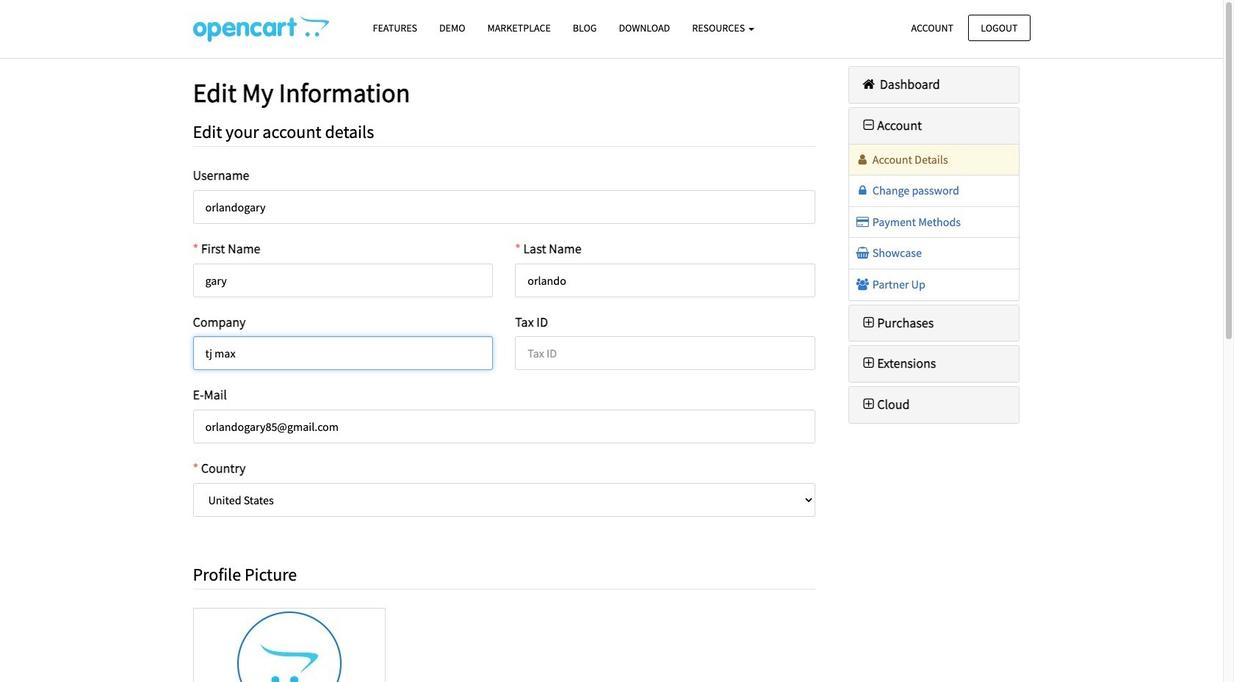 Task type: locate. For each thing, give the bounding box(es) containing it.
Company Name text field
[[193, 337, 493, 371]]

home image
[[860, 78, 877, 91]]

plus square o image
[[860, 357, 877, 371], [860, 398, 877, 412]]

1 vertical spatial plus square o image
[[860, 398, 877, 412]]

Username text field
[[193, 190, 815, 224]]

1 plus square o image from the top
[[860, 357, 877, 371]]

lock image
[[855, 185, 870, 196]]

users image
[[855, 278, 870, 290]]

credit card image
[[855, 216, 870, 228]]

0 vertical spatial plus square o image
[[860, 357, 877, 371]]

Last Name text field
[[515, 263, 815, 297]]

First Name text field
[[193, 263, 493, 297]]



Task type: vqa. For each thing, say whether or not it's contained in the screenshot.
credit card icon
yes



Task type: describe. For each thing, give the bounding box(es) containing it.
user image
[[855, 153, 870, 165]]

Tax ID text field
[[515, 337, 815, 371]]

plus square o image
[[860, 316, 877, 330]]

account edit image
[[193, 15, 329, 42]]

shopping basket image
[[855, 247, 870, 259]]

minus square o image
[[860, 119, 877, 132]]

2 plus square o image from the top
[[860, 398, 877, 412]]

E-Mail text field
[[193, 410, 815, 444]]



